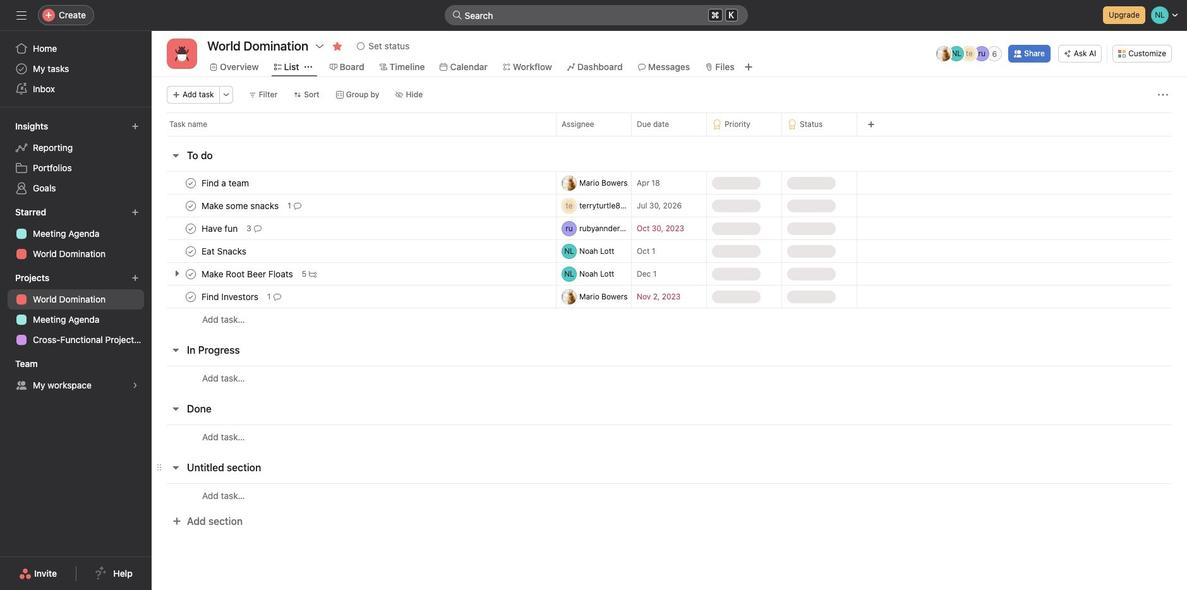 Task type: vqa. For each thing, say whether or not it's contained in the screenshot.
projects "element"
yes



Task type: describe. For each thing, give the bounding box(es) containing it.
expand subtask list for the task make root beer floats image
[[172, 269, 182, 279]]

mark complete image inside the make root beer floats cell
[[183, 266, 198, 281]]

add tab image
[[743, 62, 754, 72]]

show options image
[[315, 41, 325, 51]]

have fun cell
[[152, 217, 556, 240]]

2 collapse task list for this group image from the top
[[171, 404, 181, 414]]

1 comment image
[[294, 202, 301, 209]]

task name text field for 1 comment icon
[[199, 290, 262, 303]]

task name text field for mark complete option within the find a team cell
[[199, 177, 253, 189]]

mark complete checkbox inside the make root beer floats cell
[[183, 266, 198, 281]]

find a team cell
[[152, 171, 556, 195]]

projects element
[[0, 267, 152, 353]]

1 collapse task list for this group image from the top
[[171, 150, 181, 160]]

more actions image
[[222, 91, 230, 99]]

more actions image
[[1158, 90, 1168, 100]]

add field image
[[868, 121, 875, 128]]

see details, my workspace image
[[131, 382, 139, 389]]

remove from starred image
[[333, 41, 343, 51]]

find investors cell
[[152, 285, 556, 308]]

2 collapse task list for this group image from the top
[[171, 462, 181, 473]]

task name text field inside 'have fun' cell
[[199, 222, 242, 235]]

header to do tree grid
[[152, 171, 1187, 331]]

task name text field inside the make root beer floats cell
[[199, 268, 297, 280]]

5 subtasks image
[[309, 270, 317, 278]]

bug image
[[174, 46, 190, 61]]

teams element
[[0, 353, 152, 398]]

add items to starred image
[[131, 209, 139, 216]]

new insights image
[[131, 123, 139, 130]]

mark complete checkbox for the find a team cell
[[183, 175, 198, 190]]



Task type: locate. For each thing, give the bounding box(es) containing it.
make root beer floats cell
[[152, 262, 556, 286]]

task name text field inside eat snacks cell
[[199, 245, 250, 257]]

mark complete checkbox inside find investors cell
[[183, 289, 198, 304]]

mark complete image inside make some snacks cell
[[183, 198, 198, 213]]

1 task name text field from the top
[[199, 177, 253, 189]]

0 vertical spatial task name text field
[[199, 199, 283, 212]]

1 comment image
[[273, 293, 281, 300]]

3 mark complete image from the top
[[183, 289, 198, 304]]

collapse task list for this group image
[[171, 150, 181, 160], [171, 462, 181, 473]]

mark complete checkbox for 'have fun' cell
[[183, 221, 198, 236]]

eat snacks cell
[[152, 239, 556, 263]]

mark complete image inside the find a team cell
[[183, 175, 198, 190]]

task name text field for mark complete checkbox inside the eat snacks cell
[[199, 245, 250, 257]]

None field
[[444, 5, 748, 25]]

3 mark complete checkbox from the top
[[183, 266, 198, 281]]

Task name text field
[[199, 177, 253, 189], [199, 245, 250, 257], [199, 268, 297, 280]]

2 task name text field from the top
[[199, 222, 242, 235]]

1 mark complete checkbox from the top
[[183, 198, 198, 213]]

0 vertical spatial collapse task list for this group image
[[171, 345, 181, 355]]

mark complete checkbox inside make some snacks cell
[[183, 198, 198, 213]]

1 task name text field from the top
[[199, 199, 283, 212]]

mark complete checkbox inside 'have fun' cell
[[183, 221, 198, 236]]

0 vertical spatial mark complete image
[[183, 175, 198, 190]]

3 task name text field from the top
[[199, 290, 262, 303]]

2 vertical spatial mark complete image
[[183, 244, 198, 259]]

task name text field inside make some snacks cell
[[199, 199, 283, 212]]

2 mark complete image from the top
[[183, 266, 198, 281]]

collapse task list for this group image
[[171, 345, 181, 355], [171, 404, 181, 414]]

new project or portfolio image
[[131, 274, 139, 282]]

row
[[152, 112, 1187, 136], [167, 135, 1172, 136], [152, 171, 1187, 195], [152, 194, 1187, 217], [152, 217, 1187, 240], [152, 239, 1187, 263], [152, 262, 1187, 286], [152, 285, 1187, 308], [152, 308, 1187, 331], [152, 366, 1187, 390], [152, 425, 1187, 449], [152, 483, 1187, 507]]

task name text field inside the find a team cell
[[199, 177, 253, 189]]

mark complete image inside 'have fun' cell
[[183, 221, 198, 236]]

1 vertical spatial collapse task list for this group image
[[171, 404, 181, 414]]

2 vertical spatial task name text field
[[199, 290, 262, 303]]

Task name text field
[[199, 199, 283, 212], [199, 222, 242, 235], [199, 290, 262, 303]]

1 vertical spatial task name text field
[[199, 245, 250, 257]]

mark complete image for find investors cell
[[183, 289, 198, 304]]

task name text field left 1 comment icon
[[199, 290, 262, 303]]

0 vertical spatial mark complete image
[[183, 198, 198, 213]]

2 mark complete image from the top
[[183, 221, 198, 236]]

1 vertical spatial collapse task list for this group image
[[171, 462, 181, 473]]

global element
[[0, 31, 152, 107]]

task name text field for 1 comment image
[[199, 199, 283, 212]]

Search tasks, projects, and more text field
[[444, 5, 748, 25]]

mark complete checkbox inside eat snacks cell
[[183, 244, 198, 259]]

mark complete image inside eat snacks cell
[[183, 244, 198, 259]]

mark complete checkbox inside the find a team cell
[[183, 175, 198, 190]]

task name text field inside find investors cell
[[199, 290, 262, 303]]

1 vertical spatial mark complete image
[[183, 221, 198, 236]]

mark complete image inside find investors cell
[[183, 289, 198, 304]]

1 vertical spatial task name text field
[[199, 222, 242, 235]]

insights element
[[0, 115, 152, 201]]

1 mark complete image from the top
[[183, 198, 198, 213]]

1 vertical spatial mark complete checkbox
[[183, 244, 198, 259]]

mark complete image
[[183, 198, 198, 213], [183, 221, 198, 236], [183, 244, 198, 259]]

make some snacks cell
[[152, 194, 556, 217]]

4 mark complete checkbox from the top
[[183, 289, 198, 304]]

mark complete checkbox for make some snacks cell
[[183, 198, 198, 213]]

mark complete checkbox for eat snacks cell
[[183, 244, 198, 259]]

2 vertical spatial task name text field
[[199, 268, 297, 280]]

prominent image
[[452, 10, 462, 20]]

1 mark complete image from the top
[[183, 175, 198, 190]]

mark complete image for task name text field in make some snacks cell
[[183, 198, 198, 213]]

starred element
[[0, 201, 152, 267]]

mark complete checkbox for find investors cell
[[183, 289, 198, 304]]

2 vertical spatial mark complete image
[[183, 289, 198, 304]]

tab actions image
[[304, 63, 312, 71]]

2 mark complete checkbox from the top
[[183, 221, 198, 236]]

0 vertical spatial task name text field
[[199, 177, 253, 189]]

0 vertical spatial collapse task list for this group image
[[171, 150, 181, 160]]

1 mark complete checkbox from the top
[[183, 175, 198, 190]]

task name text field left 3 comments 'icon'
[[199, 222, 242, 235]]

Mark complete checkbox
[[183, 175, 198, 190], [183, 221, 198, 236], [183, 266, 198, 281], [183, 289, 198, 304]]

3 task name text field from the top
[[199, 268, 297, 280]]

0 vertical spatial mark complete checkbox
[[183, 198, 198, 213]]

3 mark complete image from the top
[[183, 244, 198, 259]]

2 task name text field from the top
[[199, 245, 250, 257]]

mark complete image for task name text field inside the 'have fun' cell
[[183, 221, 198, 236]]

task name text field up 3 comments 'icon'
[[199, 199, 283, 212]]

mark complete image for the find a team cell
[[183, 175, 198, 190]]

1 vertical spatial mark complete image
[[183, 266, 198, 281]]

2 mark complete checkbox from the top
[[183, 244, 198, 259]]

Mark complete checkbox
[[183, 198, 198, 213], [183, 244, 198, 259]]

hide sidebar image
[[16, 10, 27, 20]]

1 collapse task list for this group image from the top
[[171, 345, 181, 355]]

mark complete image
[[183, 175, 198, 190], [183, 266, 198, 281], [183, 289, 198, 304]]

3 comments image
[[254, 225, 261, 232]]



